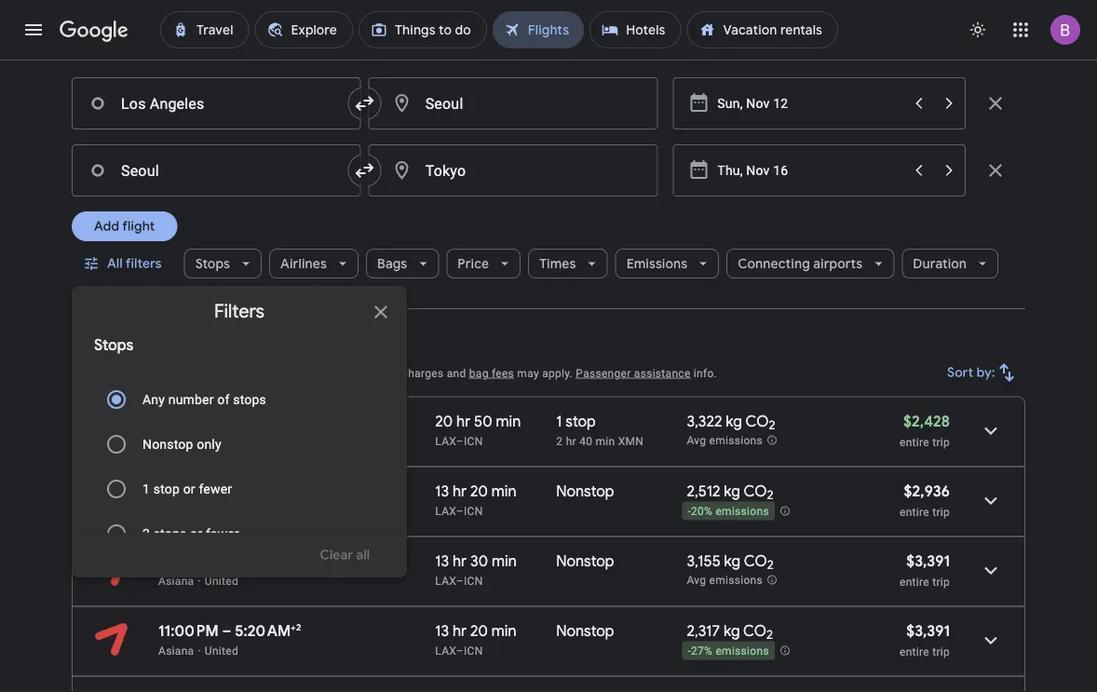 Task type: describe. For each thing, give the bounding box(es) containing it.
total duration 13 hr 20 min. element for 2,512
[[435, 482, 557, 504]]

13 hr 20 min lax – icn for 5:20 am
[[435, 622, 517, 657]]

4 inside popup button
[[231, 45, 238, 61]]

13 for 4:10 pm
[[435, 482, 449, 501]]

fewer for 2 stops or fewer
[[206, 526, 239, 541]]

include
[[108, 367, 145, 380]]

seoul
[[178, 338, 226, 362]]

xmn
[[619, 435, 644, 448]]

price button
[[447, 241, 521, 286]]

connecting airports button
[[727, 241, 895, 286]]

departure text field for remove flight from los angeles to seoul on sun, nov 12 "icon"
[[718, 78, 903, 129]]

– up 13 hr 30 min lax – icn on the bottom left of the page
[[456, 505, 464, 518]]

flight details. leaves los angeles international airport at 10:45 pm on sunday, november 12 and arrives at incheon international airport at 12:35 pm on tuesday, november 14. image
[[969, 409, 1014, 453]]

1 for 1 stop 2 hr 40 min xmn
[[557, 412, 562, 431]]

$3,391 for 3,155
[[907, 552, 951, 571]]

trip for 3,322
[[933, 436, 951, 449]]

20 inside "20 hr 50 min lax – icn"
[[435, 412, 453, 431]]

9:50 am
[[158, 482, 215, 501]]

entire for 3,322
[[900, 436, 930, 449]]

2 inside 2,317 kg co 2
[[767, 627, 774, 643]]

lax for 12:35 pm
[[435, 435, 456, 448]]

co for 2,317
[[744, 622, 767, 641]]

-27% emissions
[[688, 645, 770, 658]]

duration button
[[902, 241, 999, 286]]

add
[[94, 218, 119, 235]]

remove flight from los angeles to seoul on sun, nov 12 image
[[985, 92, 1007, 115]]

asiana for 13 hr 30 min
[[158, 574, 194, 588]]

3,322 kg co 2
[[687, 412, 776, 434]]

passenger assistance button
[[576, 367, 691, 380]]

all filters
[[107, 255, 162, 272]]

– inside 13 hr 30 min lax – icn
[[456, 574, 464, 588]]

3391 US dollars text field
[[907, 552, 951, 571]]

- for 2,512
[[688, 505, 691, 518]]

premia
[[176, 505, 213, 518]]

passengers.
[[288, 367, 352, 380]]

hr inside 13 hr 30 min lax – icn
[[453, 552, 467, 571]]

airlines button
[[269, 241, 359, 286]]

stop for 2
[[566, 412, 596, 431]]

nonstop for 3,155
[[557, 552, 615, 571]]

united for 13 hr 30 min
[[205, 574, 239, 588]]

nonstop for 2,317
[[557, 622, 615, 641]]

2 inside 3,322 kg co 2
[[769, 418, 776, 434]]

bags
[[377, 255, 408, 272]]

close dialog image
[[370, 301, 392, 323]]

13 inside 13 hr 30 min lax – icn
[[435, 552, 449, 571]]

apply.
[[542, 367, 573, 380]]

flight details. leaves los angeles international airport at 9:50 am on sunday, november 12 and arrives at incheon international airport at 4:10 pm on monday, november 13. image
[[969, 479, 1014, 523]]

emissions down 3,322 kg co 2
[[710, 434, 763, 447]]

27%
[[691, 645, 713, 658]]

all flights to seoul
[[72, 338, 226, 362]]

to
[[156, 338, 174, 362]]

airlines
[[281, 255, 327, 272]]

1 vertical spatial 4
[[279, 367, 285, 380]]

trip for 3,155
[[933, 575, 951, 588]]

kg for 3,155
[[725, 552, 741, 571]]

flight
[[122, 218, 155, 235]]

nonstop flight. element for 2,512
[[557, 482, 615, 504]]

13 hr 30 min lax – icn
[[435, 552, 517, 588]]

connecting
[[738, 255, 811, 272]]

min for 2,512
[[492, 482, 517, 501]]

lax inside 13 hr 30 min lax – icn
[[435, 574, 456, 588]]

11:00 pm – 5:20 am + 2
[[158, 622, 301, 641]]

kg for 2,317
[[724, 622, 740, 641]]

3391 US dollars text field
[[907, 622, 951, 641]]

4 button
[[197, 31, 272, 75]]

number
[[168, 392, 214, 407]]

$2,936 entire trip
[[900, 482, 951, 519]]

stops for stops option group
[[94, 336, 134, 355]]

2,512
[[687, 482, 721, 501]]

asiana for 13 hr 20 min
[[158, 644, 194, 657]]

leaves los angeles international airport at 9:50 am on sunday, november 12 and arrives at incheon international airport at 4:10 pm on monday, november 13. element
[[158, 482, 293, 501]]

2,317 kg co 2
[[687, 622, 774, 643]]

bag fees button
[[469, 367, 514, 380]]

icn for 4:10 pm
[[464, 505, 483, 518]]

– inside 9:50 am – 4:10 pm air premia inc
[[218, 482, 227, 501]]

stops button
[[184, 241, 262, 286]]

remove flight from seoul to tokyo on thu, nov 16 image
[[985, 159, 1007, 182]]

required
[[148, 367, 191, 380]]

nonstop flight. element for 3,155
[[557, 552, 615, 574]]

price
[[458, 255, 489, 272]]

min for 3,322
[[496, 412, 521, 431]]

co for 2,512
[[744, 482, 767, 501]]

filters
[[214, 299, 265, 323]]

passenger
[[576, 367, 631, 380]]

optional
[[355, 367, 399, 380]]

50
[[474, 412, 493, 431]]

all for all filters
[[107, 255, 123, 272]]

and
[[447, 367, 466, 380]]

trip for 2,317
[[933, 645, 951, 658]]

lax for 4:10 pm
[[435, 505, 456, 518]]

add flight button
[[72, 212, 177, 241]]

avg emissions for 3,322
[[687, 434, 763, 447]]

by:
[[977, 364, 996, 381]]

13 for 5:20 am
[[435, 622, 449, 641]]

assistance
[[634, 367, 691, 380]]

xiamenair
[[158, 435, 212, 448]]

Departure time: 9:50 AM. text field
[[158, 482, 215, 501]]

united for 13 hr 20 min
[[205, 644, 239, 657]]

total duration 13 hr 20 min. element for 2,317
[[435, 622, 557, 643]]

air
[[158, 505, 173, 518]]

bags button
[[366, 241, 439, 286]]

flight details. leaves los angeles international airport at 11:00 pm on sunday, november 12 and arrives at incheon international airport at 5:20 am on tuesday, november 14. image
[[969, 618, 1014, 663]]

emissions button
[[616, 241, 720, 286]]

for
[[261, 367, 276, 380]]

charges
[[402, 367, 444, 380]]

2428 US dollars text field
[[904, 412, 951, 431]]

bag
[[469, 367, 489, 380]]

9:50 am – 4:10 pm air premia inc
[[158, 482, 284, 518]]

12:35 pm
[[237, 412, 296, 431]]

any number of stops
[[143, 392, 266, 407]]

all for all flights to seoul
[[72, 338, 93, 362]]

2,512 kg co 2
[[687, 482, 774, 503]]

of
[[217, 392, 230, 407]]

icn for 12:35 pm
[[464, 435, 483, 448]]

Arrival time: 5:20 AM on  Tuesday, November 14. text field
[[235, 622, 301, 641]]

inc
[[216, 505, 232, 518]]

$2,428 entire trip
[[900, 412, 951, 449]]

5:20 am
[[235, 622, 291, 641]]

any
[[143, 392, 165, 407]]

prices include required taxes + fees for 4 passengers. optional charges and bag fees may apply. passenger assistance
[[72, 367, 691, 380]]

only
[[197, 437, 222, 452]]

swap origin and destination. image
[[354, 159, 376, 182]]

3,155 kg co 2
[[687, 552, 774, 573]]

avg for 3,155
[[687, 574, 707, 587]]

nonstop flight. element for 2,317
[[557, 622, 615, 643]]

avg emissions for 3,155
[[687, 574, 763, 587]]

airports
[[814, 255, 863, 272]]

taxes
[[194, 367, 223, 380]]

emissions down 2,317 kg co 2 on the bottom of the page
[[716, 645, 770, 658]]

emissions down 2,512 kg co 2
[[716, 505, 770, 518]]



Task type: locate. For each thing, give the bounding box(es) containing it.
0 vertical spatial fewer
[[199, 481, 232, 497]]

– down 13 hr 30 min lax – icn on the bottom left of the page
[[456, 644, 464, 657]]

all up prices
[[72, 338, 93, 362]]

2936 US dollars text field
[[904, 482, 951, 501]]

4
[[231, 45, 238, 61], [279, 367, 285, 380]]

1 horizontal spatial +
[[291, 622, 296, 633]]

2 inside 1 stop 2 hr 40 min xmn
[[557, 435, 563, 448]]

stop for or
[[154, 481, 180, 497]]

trip down $2,428
[[933, 436, 951, 449]]

1 horizontal spatial fees
[[492, 367, 514, 380]]

kg inside 2,317 kg co 2
[[724, 622, 740, 641]]

kg inside 3,322 kg co 2
[[726, 412, 743, 431]]

13 hr 20 min lax – icn down 13 hr 30 min lax – icn on the bottom left of the page
[[435, 622, 517, 657]]

1 vertical spatial stop
[[154, 481, 180, 497]]

hr down 13 hr 30 min lax – icn on the bottom left of the page
[[453, 622, 467, 641]]

stops up include
[[94, 336, 134, 355]]

11:00 pm
[[158, 622, 219, 641]]

all inside button
[[107, 255, 123, 272]]

20 left 50
[[435, 412, 453, 431]]

none search field containing filters
[[72, 31, 1026, 579]]

1 13 from the top
[[435, 482, 449, 501]]

3 icn from the top
[[464, 574, 483, 588]]

1 vertical spatial 13 hr 20 min lax – icn
[[435, 622, 517, 657]]

trip for 2,512
[[933, 506, 951, 519]]

– down total duration 20 hr 50 min. element
[[456, 435, 464, 448]]

all left filters
[[107, 255, 123, 272]]

stops
[[195, 255, 230, 272], [94, 336, 134, 355]]

2 vertical spatial 13
[[435, 622, 449, 641]]

3 13 from the top
[[435, 622, 449, 641]]

$3,391
[[907, 552, 951, 571], [907, 622, 951, 641]]

$3,391 entire trip up 3391 us dollars text box
[[900, 552, 951, 588]]

2 asiana from the top
[[158, 644, 194, 657]]

13 hr 20 min lax – icn for 4:10 pm
[[435, 482, 517, 518]]

asiana down 2 stops or fewer at bottom left
[[158, 574, 194, 588]]

avg emissions down 3,155 kg co 2
[[687, 574, 763, 587]]

0 vertical spatial -
[[688, 505, 691, 518]]

emissions
[[710, 434, 763, 447], [716, 505, 770, 518], [710, 574, 763, 587], [716, 645, 770, 658]]

avg for 3,322
[[687, 434, 707, 447]]

stops
[[233, 392, 266, 407], [154, 526, 187, 541]]

nonstop
[[143, 437, 193, 452], [557, 482, 615, 501], [557, 552, 615, 571], [557, 622, 615, 641]]

stop inside 1 stop 2 hr 40 min xmn
[[566, 412, 596, 431]]

1 horizontal spatial all
[[107, 255, 123, 272]]

1 stop or fewer
[[143, 481, 232, 497]]

trip inside $2,936 entire trip
[[933, 506, 951, 519]]

3 nonstop flight. element from the top
[[557, 622, 615, 643]]

20 down 13 hr 30 min lax – icn on the bottom left of the page
[[471, 622, 488, 641]]

icn for 5:20 am
[[464, 644, 483, 657]]

main menu image
[[22, 19, 45, 41]]

nonstop for 2,512
[[557, 482, 615, 501]]

kg up -27% emissions
[[724, 622, 740, 641]]

united
[[205, 574, 239, 588], [205, 644, 239, 657]]

0 vertical spatial total duration 13 hr 20 min. element
[[435, 482, 557, 504]]

emissions
[[627, 255, 688, 272]]

hr left 40
[[566, 435, 577, 448]]

connecting airports
[[738, 255, 863, 272]]

entire down 3391 us dollars text field in the bottom right of the page
[[900, 575, 930, 588]]

0 horizontal spatial 4
[[231, 45, 238, 61]]

flights
[[97, 338, 152, 362]]

avg down 3,322
[[687, 434, 707, 447]]

times
[[540, 255, 576, 272]]

icn down 13 hr 30 min lax – icn on the bottom left of the page
[[464, 644, 483, 657]]

0 vertical spatial 1
[[557, 412, 562, 431]]

13
[[435, 482, 449, 501], [435, 552, 449, 571], [435, 622, 449, 641]]

avg emissions
[[687, 434, 763, 447], [687, 574, 763, 587]]

- for 2,317
[[688, 645, 691, 658]]

1 for 1 stop or fewer
[[143, 481, 150, 497]]

1 stop flight. element
[[557, 412, 596, 434]]

1 trip from the top
[[933, 436, 951, 449]]

$3,391 entire trip for 3,155
[[900, 552, 951, 588]]

Departure time: 10:45 PM. text field
[[158, 412, 220, 431]]

1 nonstop flight. element from the top
[[557, 482, 615, 504]]

fewer up inc
[[199, 481, 232, 497]]

0 vertical spatial avg emissions
[[687, 434, 763, 447]]

leaves los angeles international airport at 11:00 pm on sunday, november 12 and arrives at incheon international airport at 5:20 am on tuesday, november 14. element
[[158, 622, 301, 641]]

all filters button
[[72, 241, 177, 286]]

$3,391 left flight details. leaves los angeles international airport at 11:00 pm on sunday, november 12 and arrives at incheon international airport at 5:20 am on tuesday, november 14. icon
[[907, 622, 951, 641]]

0 horizontal spatial 1
[[143, 481, 150, 497]]

2 inside 3,155 kg co 2
[[768, 557, 774, 573]]

entire for 2,317
[[900, 645, 930, 658]]

$2,936
[[904, 482, 951, 501]]

1 vertical spatial 1
[[143, 481, 150, 497]]

-
[[688, 505, 691, 518], [688, 645, 691, 658]]

0 vertical spatial nonstop flight. element
[[557, 482, 615, 504]]

or for stops
[[190, 526, 202, 541]]

– down of
[[224, 412, 233, 431]]

total duration 13 hr 20 min. element down "20 hr 50 min lax – icn"
[[435, 482, 557, 504]]

min right 50
[[496, 412, 521, 431]]

2
[[769, 418, 776, 434], [557, 435, 563, 448], [767, 488, 774, 503], [143, 526, 150, 541], [768, 557, 774, 573], [296, 622, 301, 633], [767, 627, 774, 643]]

2 icn from the top
[[464, 505, 483, 518]]

– left "5:20 am" at the bottom of the page
[[222, 622, 231, 641]]

Arrival time: 4:10 PM on  Monday, November 13. text field
[[231, 482, 293, 501]]

3 trip from the top
[[933, 575, 951, 588]]

1 horizontal spatial stops
[[195, 255, 230, 272]]

lax down total duration 20 hr 50 min. element
[[435, 435, 456, 448]]

1 13 hr 20 min lax – icn from the top
[[435, 482, 517, 518]]

- down 2,512
[[688, 505, 691, 518]]

co inside 3,155 kg co 2
[[744, 552, 768, 571]]

4 trip from the top
[[933, 645, 951, 658]]

0 vertical spatial or
[[183, 481, 196, 497]]

0 horizontal spatial +
[[226, 367, 232, 380]]

co inside 2,512 kg co 2
[[744, 482, 767, 501]]

2 avg from the top
[[687, 574, 707, 587]]

sort
[[948, 364, 974, 381]]

1 united from the top
[[205, 574, 239, 588]]

1 avg emissions from the top
[[687, 434, 763, 447]]

duration
[[914, 255, 967, 272]]

0 horizontal spatial all
[[72, 338, 93, 362]]

2 entire from the top
[[900, 506, 930, 519]]

stop
[[566, 412, 596, 431], [154, 481, 180, 497]]

trip down "$2,936"
[[933, 506, 951, 519]]

stops for "stops" popup button
[[195, 255, 230, 272]]

– inside "20 hr 50 min lax – icn"
[[456, 435, 464, 448]]

emissions down 3,155 kg co 2
[[710, 574, 763, 587]]

icn inside "20 hr 50 min lax – icn"
[[464, 435, 483, 448]]

entire for 3,155
[[900, 575, 930, 588]]

0 vertical spatial 13 hr 20 min lax – icn
[[435, 482, 517, 518]]

0 vertical spatial stops
[[195, 255, 230, 272]]

1 vertical spatial 13
[[435, 552, 449, 571]]

may
[[518, 367, 539, 380]]

1 stop 2 hr 40 min xmn
[[557, 412, 644, 448]]

stop up air
[[154, 481, 180, 497]]

1 vertical spatial stops
[[154, 526, 187, 541]]

lax inside "20 hr 50 min lax – icn"
[[435, 435, 456, 448]]

1 vertical spatial stops
[[94, 336, 134, 355]]

total duration 13 hr 30 min. element
[[435, 552, 557, 574]]

1 departure text field from the top
[[718, 78, 903, 129]]

1 vertical spatial $3,391 entire trip
[[900, 622, 951, 658]]

asiana down "11:00 pm" text box
[[158, 644, 194, 657]]

hr inside "20 hr 50 min lax – icn"
[[457, 412, 471, 431]]

0 vertical spatial $3,391
[[907, 552, 951, 571]]

2,317
[[687, 622, 720, 641]]

1 vertical spatial nonstop flight. element
[[557, 552, 615, 574]]

Departure time: 11:00 PM. text field
[[158, 622, 219, 641]]

None search field
[[72, 31, 1026, 579]]

icn down 30
[[464, 574, 483, 588]]

fewer down inc
[[206, 526, 239, 541]]

hr left 50
[[457, 412, 471, 431]]

20 for 4:10 pm
[[471, 482, 488, 501]]

co
[[746, 412, 769, 431], [744, 482, 767, 501], [744, 552, 768, 571], [744, 622, 767, 641]]

2 - from the top
[[688, 645, 691, 658]]

icn down 50
[[464, 435, 483, 448]]

united down the 11:00 pm – 5:20 am + 2
[[205, 644, 239, 657]]

3,155
[[687, 552, 721, 571]]

2 total duration 13 hr 20 min. element from the top
[[435, 622, 557, 643]]

add flight
[[94, 218, 155, 235]]

avg
[[687, 434, 707, 447], [687, 574, 707, 587]]

1 inside 1 stop 2 hr 40 min xmn
[[557, 412, 562, 431]]

13 down "20 hr 50 min lax – icn"
[[435, 482, 449, 501]]

0 horizontal spatial stop
[[154, 481, 180, 497]]

all
[[107, 255, 123, 272], [72, 338, 93, 362]]

– down the total duration 13 hr 30 min. element
[[456, 574, 464, 588]]

0 vertical spatial asiana
[[158, 574, 194, 588]]

co up -20% emissions
[[744, 482, 767, 501]]

0 vertical spatial stop
[[566, 412, 596, 431]]

fees right the bag
[[492, 367, 514, 380]]

lax down the total duration 13 hr 30 min. element
[[435, 574, 456, 588]]

10:45 pm
[[158, 412, 220, 431]]

co for 3,155
[[744, 552, 768, 571]]

20 for 5:20 am
[[471, 622, 488, 641]]

1 vertical spatial avg emissions
[[687, 574, 763, 587]]

stops option group
[[94, 377, 385, 556]]

lax for 5:20 am
[[435, 644, 456, 657]]

trip
[[933, 436, 951, 449], [933, 506, 951, 519], [933, 575, 951, 588], [933, 645, 951, 658]]

hr inside 1 stop 2 hr 40 min xmn
[[566, 435, 577, 448]]

stop up 40
[[566, 412, 596, 431]]

1 vertical spatial fewer
[[206, 526, 239, 541]]

$3,391 entire trip left flight details. leaves los angeles international airport at 11:00 pm on sunday, november 12 and arrives at incheon international airport at 5:20 am on tuesday, november 14. icon
[[900, 622, 951, 658]]

$3,391 entire trip for 2,317
[[900, 622, 951, 658]]

change appearance image
[[956, 7, 1001, 52]]

min for 2,317
[[492, 622, 517, 641]]

2 vertical spatial 20
[[471, 622, 488, 641]]

co right 3,322
[[746, 412, 769, 431]]

1 horizontal spatial stops
[[233, 392, 266, 407]]

1 total duration 13 hr 20 min. element from the top
[[435, 482, 557, 504]]

kg up -20% emissions
[[724, 482, 741, 501]]

–
[[224, 412, 233, 431], [456, 435, 464, 448], [218, 482, 227, 501], [456, 505, 464, 518], [456, 574, 464, 588], [222, 622, 231, 641], [456, 644, 464, 657]]

0 vertical spatial avg
[[687, 434, 707, 447]]

nonstop flight. element
[[557, 482, 615, 504], [557, 552, 615, 574], [557, 622, 615, 643]]

1
[[557, 412, 562, 431], [143, 481, 150, 497]]

1 horizontal spatial 1
[[557, 412, 562, 431]]

kg inside 3,155 kg co 2
[[725, 552, 741, 571]]

0 vertical spatial +
[[226, 367, 232, 380]]

2 fees from the left
[[492, 367, 514, 380]]

-20% emissions
[[688, 505, 770, 518]]

+ inside the 11:00 pm – 5:20 am + 2
[[291, 622, 296, 633]]

kg inside 2,512 kg co 2
[[724, 482, 741, 501]]

hr left 30
[[453, 552, 467, 571]]

min inside 13 hr 30 min lax – icn
[[492, 552, 517, 571]]

2 lax from the top
[[435, 505, 456, 518]]

entire down "$2,936"
[[900, 506, 930, 519]]

3,322
[[687, 412, 723, 431]]

13 down 13 hr 30 min lax – icn on the bottom left of the page
[[435, 622, 449, 641]]

kg right 3,322
[[726, 412, 743, 431]]

None field
[[72, 36, 193, 70], [275, 36, 371, 70], [72, 36, 193, 70], [275, 36, 371, 70]]

1 horizontal spatial 4
[[279, 367, 285, 380]]

times button
[[529, 241, 608, 286]]

hr for 12:35 pm
[[457, 412, 471, 431]]

2 nonstop flight. element from the top
[[557, 552, 615, 574]]

total duration 13 hr 20 min. element down 13 hr 30 min lax – icn on the bottom left of the page
[[435, 622, 557, 643]]

entire down $2,428
[[900, 436, 930, 449]]

1 $3,391 entire trip from the top
[[900, 552, 951, 588]]

4:10 pm
[[231, 482, 284, 501]]

hr for 5:20 am
[[453, 622, 467, 641]]

2 13 from the top
[[435, 552, 449, 571]]

$3,391 down $2,936 entire trip
[[907, 552, 951, 571]]

1 entire from the top
[[900, 436, 930, 449]]

2 $3,391 from the top
[[907, 622, 951, 641]]

min down "20 hr 50 min lax – icn"
[[492, 482, 517, 501]]

13 hr 20 min lax – icn up 30
[[435, 482, 517, 518]]

None text field
[[72, 77, 361, 130], [369, 77, 658, 130], [72, 144, 361, 197], [369, 144, 658, 197], [72, 77, 361, 130], [369, 77, 658, 130], [72, 144, 361, 197], [369, 144, 658, 197]]

icn
[[464, 435, 483, 448], [464, 505, 483, 518], [464, 574, 483, 588], [464, 644, 483, 657]]

min right 40
[[596, 435, 615, 448]]

nonstop inside stops option group
[[143, 437, 193, 452]]

2 stops or fewer
[[143, 526, 239, 541]]

united up leaves los angeles international airport at 11:00 pm on sunday, november 12 and arrives at incheon international airport at 5:20 am on tuesday, november 14. element
[[205, 574, 239, 588]]

0 vertical spatial $3,391 entire trip
[[900, 552, 951, 588]]

kg right 3,155
[[725, 552, 741, 571]]

or down the premia
[[190, 526, 202, 541]]

hr for 4:10 pm
[[453, 482, 467, 501]]

+
[[226, 367, 232, 380], [291, 622, 296, 633]]

1 vertical spatial -
[[688, 645, 691, 658]]

1 lax from the top
[[435, 435, 456, 448]]

min inside 1 stop 2 hr 40 min xmn
[[596, 435, 615, 448]]

- down 2,317
[[688, 645, 691, 658]]

1 vertical spatial total duration 13 hr 20 min. element
[[435, 622, 557, 643]]

stop inside option group
[[154, 481, 180, 497]]

1 inside stops option group
[[143, 481, 150, 497]]

hr down "20 hr 50 min lax – icn"
[[453, 482, 467, 501]]

sort by: button
[[940, 350, 1026, 395]]

1 vertical spatial +
[[291, 622, 296, 633]]

entire inside $2,428 entire trip
[[900, 436, 930, 449]]

$3,391 for 2,317
[[907, 622, 951, 641]]

flight details. leaves los angeles international airport at 11:00 am on sunday, november 12 and arrives at incheon international airport at 5:30 pm on monday, november 13. image
[[969, 548, 1014, 593]]

stops inside popup button
[[195, 255, 230, 272]]

1 down apply.
[[557, 412, 562, 431]]

1 $3,391 from the top
[[907, 552, 951, 571]]

2 inside 2,512 kg co 2
[[767, 488, 774, 503]]

20 hr 50 min lax – icn
[[435, 412, 521, 448]]

40
[[580, 435, 593, 448]]

0 vertical spatial departure text field
[[718, 78, 903, 129]]

layover (1 of 1) is a 2 hr 40 min layover at xiamen gaoqi international airport in xiamen. element
[[557, 434, 678, 449]]

0 horizontal spatial stops
[[94, 336, 134, 355]]

20 down "20 hr 50 min lax – icn"
[[471, 482, 488, 501]]

kg for 3,322
[[726, 412, 743, 431]]

0 vertical spatial stops
[[233, 392, 266, 407]]

entire
[[900, 436, 930, 449], [900, 506, 930, 519], [900, 575, 930, 588], [900, 645, 930, 658]]

1 fees from the left
[[235, 367, 258, 380]]

co for 3,322
[[746, 412, 769, 431]]

fewer for 1 stop or fewer
[[199, 481, 232, 497]]

13 hr 20 min lax – icn
[[435, 482, 517, 518], [435, 622, 517, 657]]

co inside 2,317 kg co 2
[[744, 622, 767, 641]]

1 avg from the top
[[687, 434, 707, 447]]

10:45 pm – 12:35 pm xiamenair
[[158, 412, 296, 448]]

1 asiana from the top
[[158, 574, 194, 588]]

1 vertical spatial or
[[190, 526, 202, 541]]

20%
[[691, 505, 713, 518]]

min right 30
[[492, 552, 517, 571]]

$3,391 entire trip
[[900, 552, 951, 588], [900, 622, 951, 658]]

1 left 9:50 am text field
[[143, 481, 150, 497]]

stops down air
[[154, 526, 187, 541]]

2 departure text field from the top
[[718, 145, 903, 196]]

stops right of
[[233, 392, 266, 407]]

20
[[435, 412, 453, 431], [471, 482, 488, 501], [471, 622, 488, 641]]

trip inside $2,428 entire trip
[[933, 436, 951, 449]]

lax down 13 hr 30 min lax – icn on the bottom left of the page
[[435, 644, 456, 657]]

30
[[471, 552, 488, 571]]

sort by:
[[948, 364, 996, 381]]

entire for 2,512
[[900, 506, 930, 519]]

1 vertical spatial $3,391
[[907, 622, 951, 641]]

2 inside stops option group
[[143, 526, 150, 541]]

0 vertical spatial 20
[[435, 412, 453, 431]]

– up inc
[[218, 482, 227, 501]]

2 13 hr 20 min lax – icn from the top
[[435, 622, 517, 657]]

co right 3,155
[[744, 552, 768, 571]]

0 vertical spatial 4
[[231, 45, 238, 61]]

avg emissions down 3,322 kg co 2
[[687, 434, 763, 447]]

2 united from the top
[[205, 644, 239, 657]]

0 horizontal spatial fees
[[235, 367, 258, 380]]

lax up 13 hr 30 min lax – icn on the bottom left of the page
[[435, 505, 456, 518]]

2 avg emissions from the top
[[687, 574, 763, 587]]

prices
[[72, 367, 105, 380]]

leaves los angeles international airport at 10:45 pm on sunday, november 12 and arrives at incheon international airport at 12:35 pm on tuesday, november 14. element
[[158, 412, 307, 431]]

2 inside the 11:00 pm – 5:20 am + 2
[[296, 622, 301, 633]]

4 icn from the top
[[464, 644, 483, 657]]

kg for 2,512
[[724, 482, 741, 501]]

min inside "20 hr 50 min lax – icn"
[[496, 412, 521, 431]]

avg down 3,155
[[687, 574, 707, 587]]

4 lax from the top
[[435, 644, 456, 657]]

icn up 30
[[464, 505, 483, 518]]

$2,428
[[904, 412, 951, 431]]

entire down 3391 us dollars text box
[[900, 645, 930, 658]]

2 trip from the top
[[933, 506, 951, 519]]

or for stop
[[183, 481, 196, 497]]

0 vertical spatial 13
[[435, 482, 449, 501]]

Departure text field
[[718, 78, 903, 129], [718, 145, 903, 196]]

icn inside 13 hr 30 min lax – icn
[[464, 574, 483, 588]]

3 entire from the top
[[900, 575, 930, 588]]

min
[[496, 412, 521, 431], [596, 435, 615, 448], [492, 482, 517, 501], [492, 552, 517, 571], [492, 622, 517, 641]]

1 vertical spatial asiana
[[158, 644, 194, 657]]

co inside 3,322 kg co 2
[[746, 412, 769, 431]]

1 vertical spatial united
[[205, 644, 239, 657]]

departure text field for remove flight from seoul to tokyo on thu, nov 16 image
[[718, 145, 903, 196]]

min down 13 hr 30 min lax – icn on the bottom left of the page
[[492, 622, 517, 641]]

1 - from the top
[[688, 505, 691, 518]]

stops up filters
[[195, 255, 230, 272]]

nonstop only
[[143, 437, 222, 452]]

co up -27% emissions
[[744, 622, 767, 641]]

1 icn from the top
[[464, 435, 483, 448]]

swap origin and destination. image
[[354, 92, 376, 115]]

1 horizontal spatial stop
[[566, 412, 596, 431]]

total duration 13 hr 20 min. element
[[435, 482, 557, 504], [435, 622, 557, 643]]

3 lax from the top
[[435, 574, 456, 588]]

– inside 10:45 pm – 12:35 pm xiamenair
[[224, 412, 233, 431]]

entire inside $2,936 entire trip
[[900, 506, 930, 519]]

13 left 30
[[435, 552, 449, 571]]

1 vertical spatial 20
[[471, 482, 488, 501]]

min for 3,155
[[492, 552, 517, 571]]

1 vertical spatial avg
[[687, 574, 707, 587]]

total duration 20 hr 50 min. element
[[435, 412, 557, 434]]

4 entire from the top
[[900, 645, 930, 658]]

1 vertical spatial all
[[72, 338, 93, 362]]

0 vertical spatial all
[[107, 255, 123, 272]]

trip down 3391 us dollars text box
[[933, 645, 951, 658]]

asiana
[[158, 574, 194, 588], [158, 644, 194, 657]]

filters
[[126, 255, 162, 272]]

or up the premia
[[183, 481, 196, 497]]

2 $3,391 entire trip from the top
[[900, 622, 951, 658]]

1 vertical spatial departure text field
[[718, 145, 903, 196]]

trip down 3391 us dollars text field in the bottom right of the page
[[933, 575, 951, 588]]

fees left for
[[235, 367, 258, 380]]

Arrival time: 12:35 PM on  Tuesday, November 14. text field
[[237, 412, 307, 431]]

0 horizontal spatial stops
[[154, 526, 187, 541]]

2 vertical spatial nonstop flight. element
[[557, 622, 615, 643]]

0 vertical spatial united
[[205, 574, 239, 588]]



Task type: vqa. For each thing, say whether or not it's contained in the screenshot.
Swap origin and destination. icon
yes



